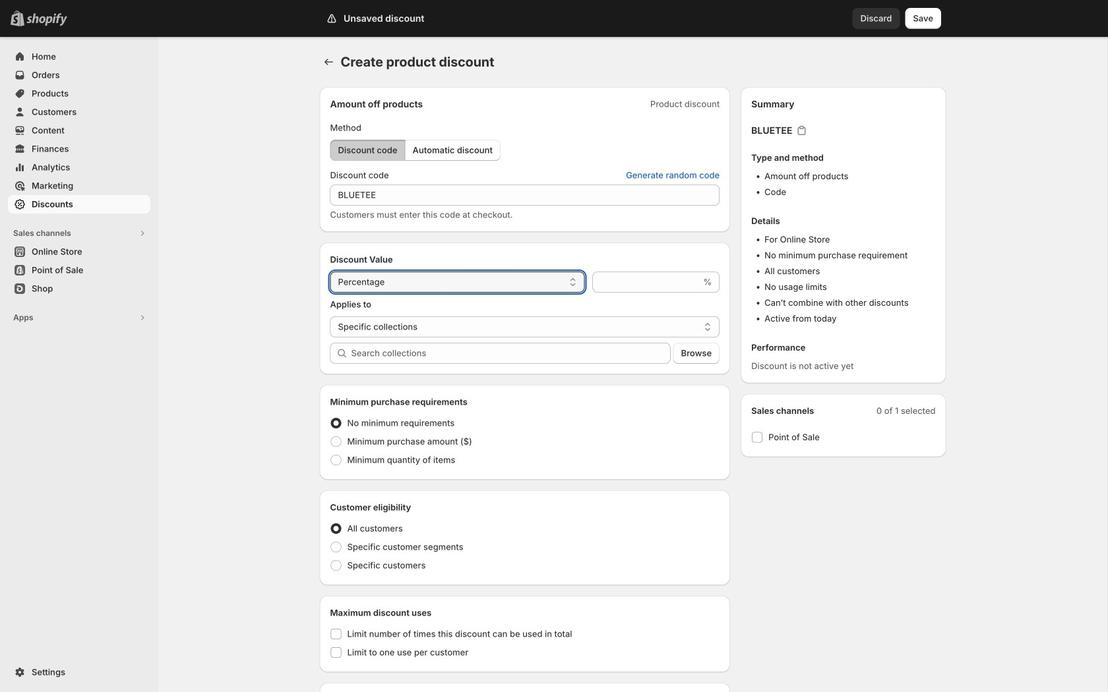 Task type: vqa. For each thing, say whether or not it's contained in the screenshot.
dialog
no



Task type: locate. For each thing, give the bounding box(es) containing it.
None text field
[[592, 272, 701, 293]]

Search collections text field
[[351, 343, 670, 364]]

None text field
[[330, 185, 720, 206]]



Task type: describe. For each thing, give the bounding box(es) containing it.
shopify image
[[26, 13, 67, 26]]



